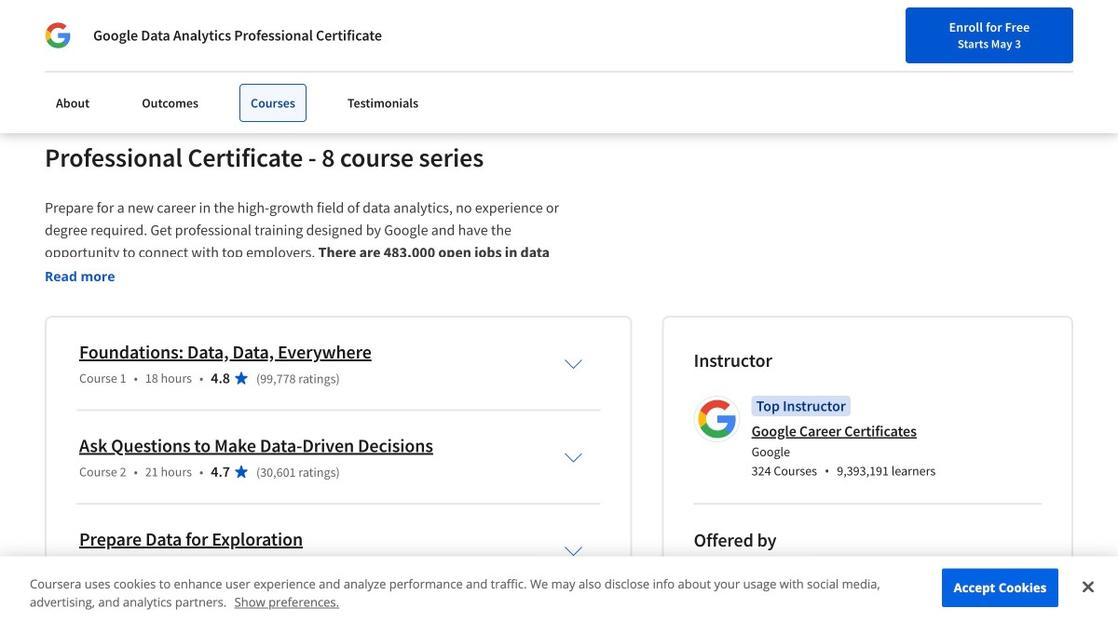 Task type: vqa. For each thing, say whether or not it's contained in the screenshot.
Coursera image
yes



Task type: describe. For each thing, give the bounding box(es) containing it.
google image
[[45, 22, 71, 48]]

google career certificates image
[[697, 399, 738, 440]]

coursera career certificate image
[[722, 0, 1032, 100]]



Task type: locate. For each thing, give the bounding box(es) containing it.
privacy alert dialog
[[0, 557, 1119, 623]]

coursera image
[[45, 15, 163, 45]]

None search field
[[285, 10, 696, 51]]



